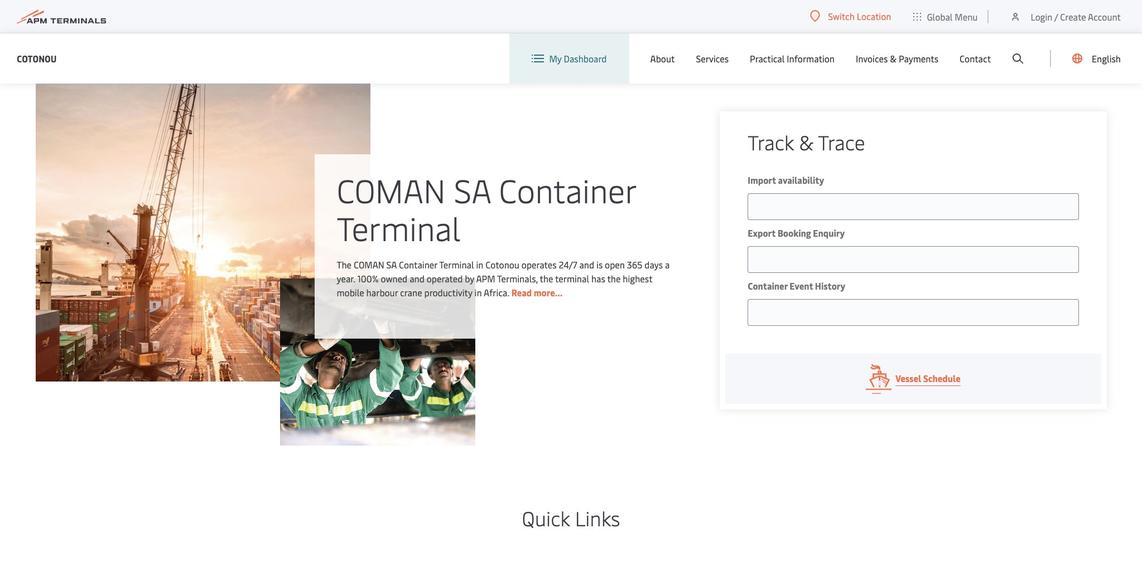 Task type: locate. For each thing, give the bounding box(es) containing it.
1 horizontal spatial cotonou
[[486, 259, 519, 271]]

and up crane
[[410, 273, 425, 285]]

1 horizontal spatial container
[[499, 168, 636, 212]]

terminals,
[[497, 273, 538, 285]]

&
[[890, 52, 897, 65], [799, 128, 814, 156]]

invoices & payments
[[856, 52, 938, 65]]

1 vertical spatial &
[[799, 128, 814, 156]]

about button
[[650, 33, 675, 84]]

0 vertical spatial terminal
[[337, 206, 461, 250]]

1 horizontal spatial &
[[890, 52, 897, 65]]

by
[[465, 273, 474, 285]]

terminal inside the coman sa container terminal in cotonou operates 24/7 and is open 365 days a year. 100% owned and operated by apm terminals, the terminal has the highest mobile harbour crane productivity in africa.
[[439, 259, 474, 271]]

2 vertical spatial container
[[748, 280, 788, 292]]

0 vertical spatial cotonou
[[17, 52, 57, 64]]

in
[[476, 259, 483, 271], [475, 287, 482, 299]]

0 horizontal spatial cotonou
[[17, 52, 57, 64]]

invoices & payments button
[[856, 33, 938, 84]]

login
[[1031, 10, 1052, 23]]

global menu button
[[902, 0, 989, 33]]

global
[[927, 10, 953, 23]]

read
[[511, 287, 532, 299]]

and
[[579, 259, 594, 271], [410, 273, 425, 285]]

the up more...
[[540, 273, 553, 285]]

links
[[575, 505, 620, 532]]

/
[[1054, 10, 1058, 23]]

vessel schedule
[[895, 373, 961, 385]]

schedule
[[923, 373, 961, 385]]

in up apm in the top left of the page
[[476, 259, 483, 271]]

and left is
[[579, 259, 594, 271]]

login / create account
[[1031, 10, 1121, 23]]

container
[[499, 168, 636, 212], [399, 259, 437, 271], [748, 280, 788, 292]]

operated
[[427, 273, 463, 285]]

1 vertical spatial cotonou
[[486, 259, 519, 271]]

a
[[665, 259, 670, 271]]

0 vertical spatial in
[[476, 259, 483, 271]]

owned
[[381, 273, 407, 285]]

container inside coman sa container terminal
[[499, 168, 636, 212]]

0 horizontal spatial the
[[540, 273, 553, 285]]

2 horizontal spatial container
[[748, 280, 788, 292]]

terminal
[[337, 206, 461, 250], [439, 259, 474, 271]]

booking
[[778, 227, 811, 239]]

year.
[[337, 273, 355, 285]]

vessel schedule link
[[725, 354, 1101, 404]]

terminal up operated
[[439, 259, 474, 271]]

enquiry
[[813, 227, 845, 239]]

1 vertical spatial container
[[399, 259, 437, 271]]

coman sa
[[354, 259, 397, 271]]

practical
[[750, 52, 785, 65]]

1 horizontal spatial and
[[579, 259, 594, 271]]

365
[[627, 259, 642, 271]]

100%
[[357, 273, 379, 285]]

0 horizontal spatial container
[[399, 259, 437, 271]]

export booking enquiry
[[748, 227, 845, 239]]

history
[[815, 280, 845, 292]]

0 vertical spatial &
[[890, 52, 897, 65]]

invoices
[[856, 52, 888, 65]]

& right invoices
[[890, 52, 897, 65]]

the coman sa container terminal in cotonou operates 24/7 and is open 365 days a year. 100% owned and operated by apm terminals, the terminal has the highest mobile harbour crane productivity in africa.
[[337, 259, 670, 299]]

0 horizontal spatial and
[[410, 273, 425, 285]]

read more...
[[511, 287, 562, 299]]

& left 'trace'
[[799, 128, 814, 156]]

2 the from the left
[[607, 273, 621, 285]]

container inside the coman sa container terminal in cotonou operates 24/7 and is open 365 days a year. 100% owned and operated by apm terminals, the terminal has the highest mobile harbour crane productivity in africa.
[[399, 259, 437, 271]]

the
[[337, 259, 351, 271]]

track
[[748, 128, 794, 156]]

the down open
[[607, 273, 621, 285]]

cotonou 1 image
[[35, 84, 370, 382]]

practical information
[[750, 52, 835, 65]]

0 vertical spatial container
[[499, 168, 636, 212]]

container for sa
[[499, 168, 636, 212]]

services button
[[696, 33, 729, 84]]

1 vertical spatial and
[[410, 273, 425, 285]]

the
[[540, 273, 553, 285], [607, 273, 621, 285]]

menu
[[955, 10, 978, 23]]

cotonou
[[17, 52, 57, 64], [486, 259, 519, 271]]

information
[[787, 52, 835, 65]]

1 horizontal spatial the
[[607, 273, 621, 285]]

terminal inside coman sa container terminal
[[337, 206, 461, 250]]

terminal up 'coman sa'
[[337, 206, 461, 250]]

my dashboard
[[549, 52, 607, 65]]

operates
[[522, 259, 557, 271]]

& inside invoices & payments popup button
[[890, 52, 897, 65]]

0 horizontal spatial &
[[799, 128, 814, 156]]

english
[[1092, 52, 1121, 65]]

1 vertical spatial terminal
[[439, 259, 474, 271]]

terminal
[[555, 273, 589, 285]]

& for trace
[[799, 128, 814, 156]]

in down apm in the top left of the page
[[475, 287, 482, 299]]



Task type: vqa. For each thing, say whether or not it's contained in the screenshot.
CONTAINER inside The COMAN SA Container Terminal in Cotonou operates 24/7 and is open 365 days a year. 100% owned and operated by APM Terminals, the terminal has the highest mobile harbour crane productivity in Africa.
yes



Task type: describe. For each thing, give the bounding box(es) containing it.
highest
[[623, 273, 652, 285]]

dashboard
[[564, 52, 607, 65]]

global menu
[[927, 10, 978, 23]]

account
[[1088, 10, 1121, 23]]

read more... link
[[511, 287, 562, 299]]

more...
[[534, 287, 562, 299]]

1 the from the left
[[540, 273, 553, 285]]

crane
[[400, 287, 422, 299]]

english button
[[1072, 33, 1121, 84]]

my dashboard button
[[531, 33, 607, 84]]

terminal for coman sa
[[439, 259, 474, 271]]

1 vertical spatial in
[[475, 287, 482, 299]]

africa.
[[484, 287, 509, 299]]

open
[[605, 259, 625, 271]]

location
[[857, 10, 891, 22]]

cotonou 2 image
[[280, 279, 475, 446]]

container event history
[[748, 280, 845, 292]]

quick
[[522, 505, 570, 532]]

export
[[748, 227, 776, 239]]

quick links
[[522, 505, 620, 532]]

contact
[[960, 52, 991, 65]]

is
[[596, 259, 603, 271]]

harbour
[[366, 287, 398, 299]]

track & trace
[[748, 128, 865, 156]]

event
[[790, 280, 813, 292]]

apm
[[476, 273, 495, 285]]

my
[[549, 52, 562, 65]]

coman
[[337, 168, 446, 212]]

terminal for sa
[[337, 206, 461, 250]]

24/7
[[559, 259, 577, 271]]

availability
[[778, 174, 824, 186]]

login / create account link
[[1010, 0, 1121, 33]]

services
[[696, 52, 729, 65]]

productivity
[[424, 287, 472, 299]]

cotonou link
[[17, 52, 57, 66]]

create
[[1060, 10, 1086, 23]]

payments
[[899, 52, 938, 65]]

about
[[650, 52, 675, 65]]

container for coman sa
[[399, 259, 437, 271]]

switch location button
[[810, 10, 891, 22]]

switch location
[[828, 10, 891, 22]]

sa
[[454, 168, 491, 212]]

0 vertical spatial and
[[579, 259, 594, 271]]

& for payments
[[890, 52, 897, 65]]

practical information button
[[750, 33, 835, 84]]

mobile
[[337, 287, 364, 299]]

trace
[[818, 128, 865, 156]]

import availability
[[748, 174, 824, 186]]

coman sa container terminal
[[337, 168, 636, 250]]

has
[[591, 273, 605, 285]]

switch
[[828, 10, 855, 22]]

vessel
[[895, 373, 921, 385]]

cotonou inside the coman sa container terminal in cotonou operates 24/7 and is open 365 days a year. 100% owned and operated by apm terminals, the terminal has the highest mobile harbour crane productivity in africa.
[[486, 259, 519, 271]]

days
[[645, 259, 663, 271]]

contact button
[[960, 33, 991, 84]]

import
[[748, 174, 776, 186]]



